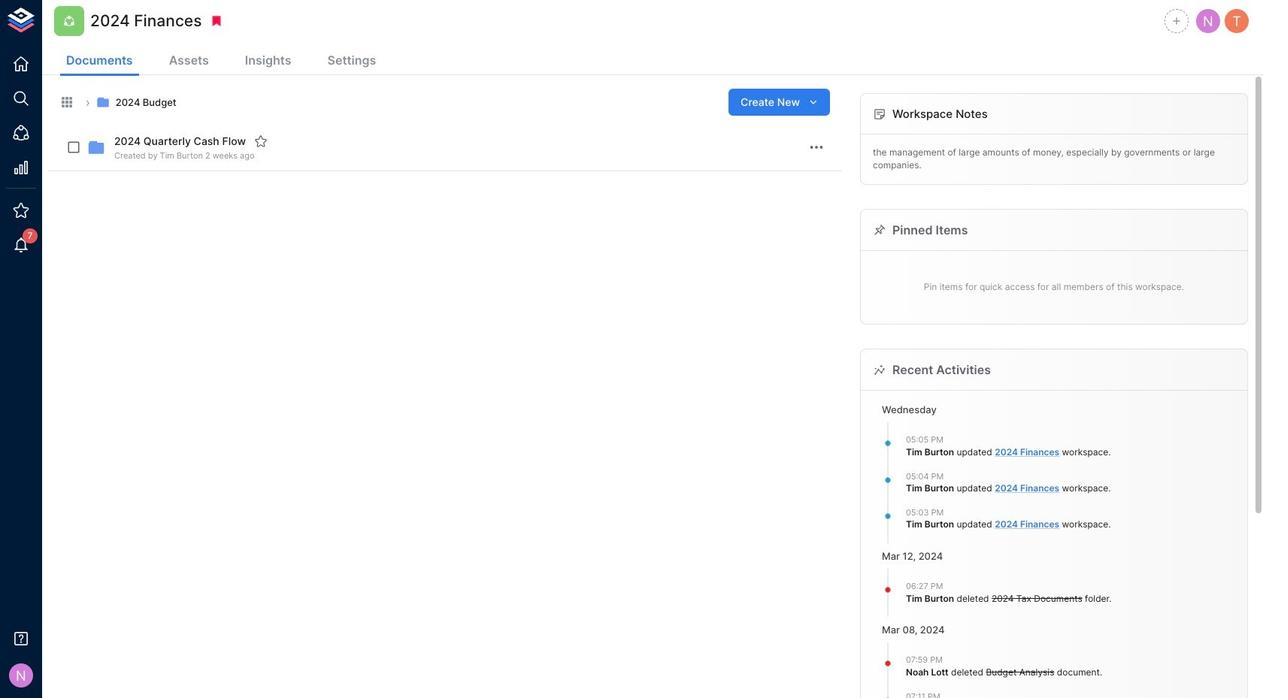Task type: describe. For each thing, give the bounding box(es) containing it.
favorite image
[[254, 135, 268, 148]]

remove bookmark image
[[210, 14, 224, 28]]



Task type: vqa. For each thing, say whether or not it's contained in the screenshot.
the Remove Bookmark icon at the top of the page
yes



